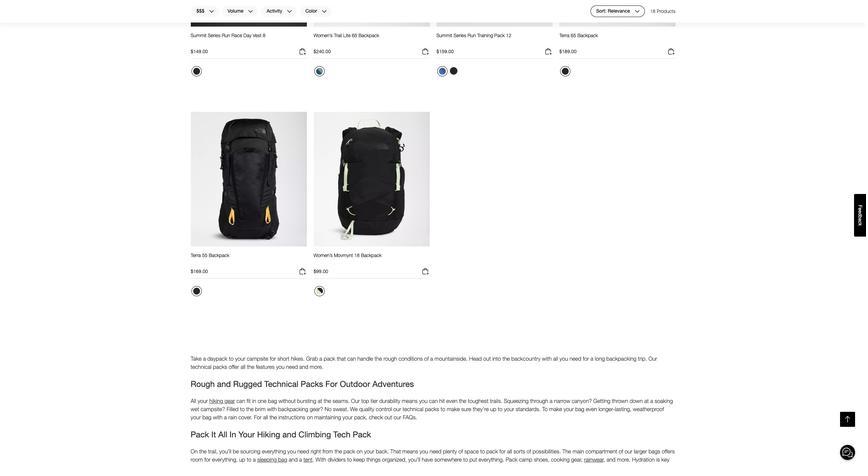 Task type: locate. For each thing, give the bounding box(es) containing it.
1 vertical spatial trail,
[[207, 465, 217, 466]]

2 65 from the left
[[571, 32, 576, 38]]

tnf black/tnf black image for tnf black/tnf black radio within the $choose color$ option group
[[450, 67, 457, 75]]

you'll up everything,
[[219, 449, 231, 455]]

campsite?
[[201, 407, 225, 413]]

tnf black/tnf black image
[[193, 68, 200, 75], [562, 68, 569, 75]]

bag
[[268, 398, 277, 405], [576, 407, 585, 413], [202, 415, 211, 421], [278, 457, 287, 463]]

training
[[477, 32, 493, 38]]

1 horizontal spatial more.
[[617, 457, 631, 463]]

tnf black/tnf black image
[[450, 67, 457, 75], [193, 288, 200, 295]]

without
[[279, 398, 296, 405]]

1 horizontal spatial series
[[454, 32, 466, 38]]

backpacking left trip.
[[607, 356, 637, 362]]

$99.00
[[314, 269, 328, 275]]

0 vertical spatial women's
[[314, 32, 333, 38]]

1 horizontal spatial technical
[[403, 407, 424, 413]]

0 vertical spatial terra
[[560, 32, 570, 38]]

and up hiking gear link
[[217, 380, 231, 389]]

is left 'key'
[[656, 457, 660, 463]]

sleeping
[[257, 457, 277, 463]]

0 horizontal spatial water
[[334, 465, 347, 466]]

0 vertical spatial you'll
[[219, 449, 231, 455]]

out down control
[[385, 415, 392, 421]]

terra for terra 65 backpack
[[560, 32, 570, 38]]

0 horizontal spatial run
[[222, 32, 230, 38]]

1 tnf black/tnf black image from the left
[[193, 68, 200, 75]]

can left fit
[[237, 398, 245, 405]]

to inside take a daypack to your campsite for short hikes. grab a pack that can handle the rough conditions of a mountainside. head out into the backcountry with all you need for a long backpacking trip. our technical packs offer all the features you need and more.
[[229, 356, 234, 362]]

1 horizontal spatial is
[[656, 457, 660, 463]]

added
[[265, 465, 280, 466]]

race
[[232, 32, 242, 38]]

1 horizontal spatial backpacking
[[607, 356, 637, 362]]

a inside button
[[858, 219, 863, 221]]

1 vertical spatial tnf black/tnf black radio
[[191, 287, 202, 297]]

0 horizontal spatial we
[[350, 407, 358, 413]]

handle
[[358, 356, 373, 362]]

summit series run training pack 12 image
[[437, 0, 553, 27]]

run for training
[[468, 32, 476, 38]]

2 vertical spatial with
[[213, 415, 223, 421]]

2 summit from the left
[[437, 32, 452, 38]]

0 horizontal spatial tnf black/tnf black radio
[[448, 66, 459, 77]]

2 tnf black/tnf black radio from the top
[[191, 287, 202, 297]]

a
[[858, 219, 863, 221], [203, 356, 206, 362], [319, 356, 322, 362], [430, 356, 433, 362], [591, 356, 594, 362], [550, 398, 553, 405], [650, 398, 653, 405], [224, 415, 227, 421], [253, 457, 256, 463], [299, 457, 302, 463]]

1 horizontal spatial packs
[[425, 407, 439, 413]]

series for $159.00
[[454, 32, 466, 38]]

terra 65 backpack
[[560, 32, 598, 38]]

with inside take a daypack to your campsite for short hikes. grab a pack that can handle the rough conditions of a mountainside. head out into the backcountry with all you need for a long backpacking trip. our technical packs offer all the features you need and more.
[[542, 356, 552, 362]]

summit for summit series run race day vest 8
[[191, 32, 207, 38]]

tier
[[371, 398, 378, 405]]

1 horizontal spatial can
[[347, 356, 356, 362]]

on inside on the trail, you'll be sourcing everything you need right from the pack on your back. that means you need plenty of space to pack for all sorts of possibilities. the main compartment of our larger bags offers room for everything, up to a
[[357, 449, 363, 455]]

why
[[239, 465, 248, 466]]

1 run from the left
[[222, 32, 230, 38]]

our right trip.
[[649, 356, 657, 362]]

canyon?
[[572, 398, 592, 405]]

of
[[424, 356, 429, 362], [459, 449, 463, 455], [527, 449, 531, 455], [619, 449, 623, 455]]

be
[[233, 449, 239, 455]]

0 horizontal spatial packs
[[213, 364, 227, 370]]

8
[[263, 32, 266, 38]]

terra 55 backpack button
[[191, 253, 229, 265]]

1 horizontal spatial our
[[649, 356, 657, 362]]

means up our faqs.
[[402, 398, 418, 405]]

e
[[858, 208, 863, 211], [858, 211, 863, 213]]

1 tnf black/tnf black radio from the top
[[191, 66, 202, 77]]

$$$ button
[[191, 5, 219, 17]]

to down trails.
[[498, 407, 503, 413]]

terra up $189.00
[[560, 32, 570, 38]]

0 vertical spatial trail,
[[208, 449, 218, 455]]

women's left trail
[[314, 32, 333, 38]]

our faqs.
[[394, 415, 417, 421]]

that
[[337, 356, 346, 362]]

for inside , and more. hydration is key on the trail, which is why we've added hydration sleeves and water bottle pouches for easy access to water on the trail. we haven't left any design details to chance, from zippered side pockets to interna
[[385, 465, 392, 466]]

summit for summit series run training pack 12
[[437, 32, 452, 38]]

0 horizontal spatial tnf black/tnf black image
[[193, 288, 200, 295]]

main
[[573, 449, 584, 455]]

0 horizontal spatial is
[[234, 465, 237, 466]]

0 vertical spatial more.
[[310, 364, 323, 370]]

1 vertical spatial backpacking
[[278, 407, 308, 413]]

summit series run training pack 12 button
[[437, 32, 511, 45]]

tnf black/tnf black image right cave blue/optic blue option
[[450, 67, 457, 75]]

toughest
[[468, 398, 489, 405]]

and up hydration
[[289, 457, 298, 463]]

women's up $99.00
[[314, 253, 333, 259]]

on up keep
[[357, 449, 363, 455]]

65 right lite
[[352, 32, 357, 38]]

0 horizontal spatial for
[[254, 415, 262, 421]]

to down cooking
[[552, 465, 556, 466]]

1 horizontal spatial out
[[483, 356, 491, 362]]

terra 55 backpack image
[[191, 112, 307, 247]]

1 vertical spatial you'll
[[408, 457, 420, 463]]

1 vertical spatial up
[[239, 457, 245, 463]]

on
[[307, 415, 313, 421], [357, 449, 363, 455], [191, 465, 197, 466], [444, 465, 450, 466]]

18 inside status
[[650, 8, 656, 14]]

1 horizontal spatial from
[[578, 465, 589, 466]]

our
[[649, 356, 657, 362], [351, 398, 360, 405]]

pockets
[[623, 465, 642, 466]]

0 vertical spatial backpacking
[[607, 356, 637, 362]]

means
[[402, 398, 418, 405], [402, 449, 418, 455]]

0 horizontal spatial tnf black/tnf black image
[[193, 68, 200, 75]]

all down the 'brim'
[[263, 415, 268, 421]]

0 horizontal spatial pack
[[324, 356, 335, 362]]

1 horizontal spatial all
[[218, 430, 227, 440]]

you'll up access
[[408, 457, 420, 463]]

1 horizontal spatial we
[[472, 465, 480, 466]]

your up offer
[[235, 356, 245, 362]]

tnf black/tnf black image for tnf black/tnf black option corresponding to $169.00
[[193, 288, 200, 295]]

1 vertical spatial for
[[254, 415, 262, 421]]

hiking
[[209, 398, 223, 405]]

2 horizontal spatial with
[[542, 356, 552, 362]]

tnf black/tnf black radio for $149.00
[[191, 66, 202, 77]]

0 horizontal spatial more.
[[310, 364, 323, 370]]

run left race
[[222, 32, 230, 38]]

summit
[[191, 32, 207, 38], [437, 32, 452, 38]]

women's for women's movmynt 18 backpack
[[314, 253, 333, 259]]

0 horizontal spatial summit
[[191, 32, 207, 38]]

0 horizontal spatial terra
[[191, 253, 201, 259]]

hit
[[439, 398, 445, 405]]

1 horizontal spatial you'll
[[408, 457, 420, 463]]

offer
[[229, 364, 239, 370]]

1 horizontal spatial summit
[[437, 32, 452, 38]]

0 vertical spatial we
[[350, 407, 358, 413]]

1 horizontal spatial tnf black/tnf black image
[[450, 67, 457, 75]]

offers
[[662, 449, 675, 455]]

more. inside , and more. hydration is key on the trail, which is why we've added hydration sleeves and water bottle pouches for easy access to water on the trail. we haven't left any design details to chance, from zippered side pockets to interna
[[617, 457, 631, 463]]

women's movmynt 18 backpack button
[[314, 253, 382, 265]]

women's
[[314, 32, 333, 38], [314, 253, 333, 259]]

0 horizontal spatial our
[[351, 398, 360, 405]]

1 horizontal spatial 65
[[571, 32, 576, 38]]

summit up $159.00
[[437, 32, 452, 38]]

we down put
[[472, 465, 480, 466]]

all inside can fit in one bag without bursting at the seams. our top tier durability means you can hit even the toughest trails. squeezing through a narrow canyon? getting thrown down at a soaking wet campsite? filled to the brim with backpacking gear? no sweat. we quality control our technical packs to make sure they're up to your standards. to make your bag even longer-lasting, weatherproof your bag with a rain cover. for all the instructions on maintaining your pack, check out our faqs.
[[263, 415, 268, 421]]

up
[[490, 407, 496, 413], [239, 457, 245, 463]]

1 horizontal spatial our
[[625, 449, 633, 455]]

and
[[299, 364, 308, 370], [217, 380, 231, 389], [283, 430, 296, 440], [289, 457, 298, 463], [607, 457, 616, 463], [324, 465, 333, 466]]

18
[[650, 8, 656, 14], [354, 253, 360, 259]]

your down sweat.
[[343, 415, 353, 421]]

pack left the 12
[[494, 32, 505, 38]]

tnf black/tnf black image inside option
[[193, 68, 200, 75]]

on inside can fit in one bag without bursting at the seams. our top tier durability means you can hit even the toughest trails. squeezing through a narrow canyon? getting thrown down at a soaking wet campsite? filled to the brim with backpacking gear? no sweat. we quality control our technical packs to make sure they're up to your standards. to make your bag even longer-lasting, weatherproof your bag with a rain cover. for all the instructions on maintaining your pack, check out our faqs.
[[307, 415, 313, 421]]

1 vertical spatial out
[[385, 415, 392, 421]]

pack
[[494, 32, 505, 38], [191, 430, 209, 440], [353, 430, 371, 440], [506, 457, 518, 463]]

shoes,
[[534, 457, 550, 463]]

more.
[[310, 364, 323, 370], [617, 457, 631, 463]]

gear?
[[310, 407, 323, 413]]

all up wet
[[191, 398, 196, 405]]

bottle
[[349, 465, 362, 466]]

key
[[662, 457, 670, 463]]

of right conditions
[[424, 356, 429, 362]]

with down 'campsite?'
[[213, 415, 223, 421]]

0 horizontal spatial series
[[208, 32, 221, 38]]

f e e d b a c k
[[858, 205, 863, 226]]

1 vertical spatial with
[[267, 407, 277, 413]]

our inside take a daypack to your campsite for short hikes. grab a pack that can handle the rough conditions of a mountainside. head out into the backcountry with all you need for a long backpacking trip. our technical packs offer all the features you need and more.
[[649, 356, 657, 362]]

1 make from the left
[[447, 407, 460, 413]]

with right 'backcountry'
[[542, 356, 552, 362]]

pack up any
[[506, 457, 518, 463]]

0 vertical spatial all
[[191, 398, 196, 405]]

0 vertical spatial is
[[656, 457, 660, 463]]

0 horizontal spatial our
[[394, 407, 401, 413]]

1 vertical spatial all
[[218, 430, 227, 440]]

on down gear?
[[307, 415, 313, 421]]

1 vertical spatial we
[[472, 465, 480, 466]]

0 vertical spatial technical
[[191, 364, 212, 370]]

backpacking up instructions
[[278, 407, 308, 413]]

technical inside can fit in one bag without bursting at the seams. our top tier durability means you can hit even the toughest trails. squeezing through a narrow canyon? getting thrown down at a soaking wet campsite? filled to the brim with backpacking gear? no sweat. we quality control our technical packs to make sure they're up to your standards. to make your bag even longer-lasting, weatherproof your bag with a rain cover. for all the instructions on maintaining your pack, check out our faqs.
[[403, 407, 424, 413]]

0 vertical spatial our
[[649, 356, 657, 362]]

rainwear link
[[584, 457, 604, 463]]

1 horizontal spatial make
[[549, 407, 562, 413]]

0 horizontal spatial technical
[[191, 364, 212, 370]]

tnf black/tnf black image down $169.00
[[193, 288, 200, 295]]

0 vertical spatial 18
[[650, 8, 656, 14]]

1 women's from the top
[[314, 32, 333, 38]]

all left the sorts at bottom
[[507, 449, 512, 455]]

color button
[[300, 5, 332, 17]]

0 horizontal spatial make
[[447, 407, 460, 413]]

1 horizontal spatial run
[[468, 32, 476, 38]]

from
[[323, 449, 333, 455], [578, 465, 589, 466]]

1 vertical spatial is
[[234, 465, 237, 466]]

backpack down sort:
[[578, 32, 598, 38]]

in
[[230, 430, 236, 440]]

to up offer
[[229, 356, 234, 362]]

space
[[465, 449, 479, 455]]

series
[[208, 32, 221, 38], [454, 32, 466, 38]]

back to top image
[[844, 416, 852, 424]]

the down somewhere
[[452, 465, 459, 466]]

summit series run race day vest 8 image
[[191, 0, 307, 27]]

0 horizontal spatial out
[[385, 415, 392, 421]]

18 products status
[[650, 5, 676, 17]]

65 up $189.00
[[571, 32, 576, 38]]

tnf black/tnf black image down $189.00
[[562, 68, 569, 75]]

0 horizontal spatial from
[[323, 449, 333, 455]]

0 horizontal spatial at
[[318, 398, 322, 405]]

pack down the pack,
[[353, 430, 371, 440]]

for inside can fit in one bag without bursting at the seams. our top tier durability means you can hit even the toughest trails. squeezing through a narrow canyon? getting thrown down at a soaking wet campsite? filled to the brim with backpacking gear? no sweat. we quality control our technical packs to make sure they're up to your standards. to make your bag even longer-lasting, weatherproof your bag with a rain cover. for all the instructions on maintaining your pack, check out our faqs.
[[254, 415, 262, 421]]

1 horizontal spatial water
[[430, 465, 443, 466]]

activity
[[267, 8, 282, 14]]

even
[[446, 398, 458, 405], [586, 407, 597, 413]]

18 right the "movmynt"
[[354, 253, 360, 259]]

2 run from the left
[[468, 32, 476, 38]]

run for race
[[222, 32, 230, 38]]

$choose color$ option group
[[437, 66, 460, 79]]

we
[[350, 407, 358, 413], [472, 465, 480, 466]]

2 women's from the top
[[314, 253, 333, 259]]

your down squeezing
[[504, 407, 514, 413]]

1 vertical spatial terra
[[191, 253, 201, 259]]

women's movmynt 18 backpack
[[314, 253, 382, 259]]

1 vertical spatial our
[[351, 398, 360, 405]]

all
[[191, 398, 196, 405], [218, 430, 227, 440]]

a right grab
[[319, 356, 322, 362]]

0 vertical spatial with
[[542, 356, 552, 362]]

terra left 55
[[191, 253, 201, 259]]

0 vertical spatial from
[[323, 449, 333, 455]]

1 summit from the left
[[191, 32, 207, 38]]

run left training
[[468, 32, 476, 38]]

1 series from the left
[[208, 32, 221, 38]]

everything.
[[479, 457, 504, 463]]

series up the $149.00
[[208, 32, 221, 38]]

0 vertical spatial means
[[402, 398, 418, 405]]

tnf black/tnf black image inside radio
[[562, 68, 569, 75]]

for up left
[[500, 449, 506, 455]]

for down organized,
[[385, 465, 392, 466]]

2 tnf black/tnf black image from the left
[[562, 68, 569, 75]]

long
[[595, 356, 605, 362]]

fit
[[247, 398, 251, 405]]

1 vertical spatial tnf black/tnf black image
[[193, 288, 200, 295]]

1 horizontal spatial tnf black/tnf black image
[[562, 68, 569, 75]]

1 water from the left
[[334, 465, 347, 466]]

1 vertical spatial women's
[[314, 253, 333, 259]]

TNF Black/TNF Black radio
[[448, 66, 459, 77], [560, 66, 570, 77]]

up down trails.
[[490, 407, 496, 413]]

trail, up everything,
[[208, 449, 218, 455]]

0 vertical spatial tnf black/tnf black image
[[450, 67, 457, 75]]

can fit in one bag without bursting at the seams. our top tier durability means you can hit even the toughest trails. squeezing through a narrow canyon? getting thrown down at a soaking wet campsite? filled to the brim with backpacking gear? no sweat. we quality control our technical packs to make sure they're up to your standards. to make your bag even longer-lasting, weatherproof your bag with a rain cover. for all the instructions on maintaining your pack, check out our faqs.
[[191, 398, 673, 421]]

on
[[191, 449, 198, 455]]

trail, inside on the trail, you'll be sourcing everything you need right from the pack on your back. that means you need plenty of space to pack for all sorts of possibilities. the main compartment of our larger bags offers room for everything, up to a
[[208, 449, 218, 455]]

1 vertical spatial more.
[[617, 457, 631, 463]]

0 vertical spatial packs
[[213, 364, 227, 370]]

need up sleeping bag and a tent . with dividers to keep things organized, you'll have somewhere to put everything. pack camp shoes, cooking gear, rainwear
[[430, 449, 442, 455]]

0 vertical spatial even
[[446, 398, 458, 405]]

at up weatherproof
[[645, 398, 649, 405]]

trail,
[[208, 449, 218, 455], [207, 465, 217, 466]]

0 vertical spatial our
[[394, 407, 401, 413]]

water down dividers
[[334, 465, 347, 466]]

55
[[202, 253, 207, 259]]

tnf black/tnf black radio down the $149.00
[[191, 66, 202, 77]]

can right that
[[347, 356, 356, 362]]

from inside , and more. hydration is key on the trail, which is why we've added hydration sleeves and water bottle pouches for easy access to water on the trail. we haven't left any design details to chance, from zippered side pockets to interna
[[578, 465, 589, 466]]

water down sleeping bag and a tent . with dividers to keep things organized, you'll have somewhere to put everything. pack camp shoes, cooking gear, rainwear
[[430, 465, 443, 466]]

0 vertical spatial tnf black/tnf black radio
[[191, 66, 202, 77]]

for
[[270, 356, 276, 362], [583, 356, 589, 362], [500, 449, 506, 455], [204, 457, 211, 463], [385, 465, 392, 466]]

vest
[[253, 32, 262, 38]]

make left sure
[[447, 407, 460, 413]]

e up "b"
[[858, 211, 863, 213]]

need left long
[[570, 356, 581, 362]]

your inside on the trail, you'll be sourcing everything you need right from the pack on your back. that means you need plenty of space to pack for all sorts of possibilities. the main compartment of our larger bags offers room for everything, up to a
[[364, 449, 374, 455]]

a up k
[[858, 219, 863, 221]]

f e e d b a c k button
[[854, 194, 866, 237]]

technical inside take a daypack to your campsite for short hikes. grab a pack that can handle the rough conditions of a mountainside. head out into the backcountry with all you need for a long backpacking trip. our technical packs offer all the features you need and more.
[[191, 364, 212, 370]]

camp
[[519, 457, 533, 463]]

up up the "why"
[[239, 457, 245, 463]]

1 65 from the left
[[352, 32, 357, 38]]

have
[[422, 457, 433, 463]]

Cave Blue/Optic Blue radio
[[437, 66, 447, 77]]

to
[[229, 356, 234, 362], [240, 407, 245, 413], [441, 407, 445, 413], [498, 407, 503, 413], [480, 449, 485, 455], [247, 457, 251, 463], [347, 457, 352, 463], [463, 457, 468, 463], [424, 465, 428, 466], [552, 465, 556, 466], [644, 465, 648, 466]]

1 horizontal spatial at
[[645, 398, 649, 405]]

1 vertical spatial 18
[[354, 253, 360, 259]]

backpacking
[[607, 356, 637, 362], [278, 407, 308, 413]]

more. inside take a daypack to your campsite for short hikes. grab a pack that can handle the rough conditions of a mountainside. head out into the backcountry with all you need for a long backpacking trip. our technical packs offer all the features you need and more.
[[310, 364, 323, 370]]

our inside can fit in one bag without bursting at the seams. our top tier durability means you can hit even the toughest trails. squeezing through a narrow canyon? getting thrown down at a soaking wet campsite? filled to the brim with backpacking gear? no sweat. we quality control our technical packs to make sure they're up to your standards. to make your bag even longer-lasting, weatherproof your bag with a rain cover. for all the instructions on maintaining your pack, check out our faqs.
[[394, 407, 401, 413]]

TNF Black/TNF Black radio
[[191, 66, 202, 77], [191, 287, 202, 297]]

pack left that
[[324, 356, 335, 362]]

a right take
[[203, 356, 206, 362]]

1 vertical spatial our
[[625, 449, 633, 455]]

tnf black/tnf black image inside radio
[[450, 67, 457, 75]]

1 horizontal spatial 18
[[650, 8, 656, 14]]

filled
[[227, 407, 239, 413]]

rainwear
[[584, 457, 604, 463]]

top
[[361, 398, 369, 405]]

reef watersblue coral image
[[316, 68, 323, 75]]

with right the 'brim'
[[267, 407, 277, 413]]

no
[[325, 407, 332, 413]]

pack inside take a daypack to your campsite for short hikes. grab a pack that can handle the rough conditions of a mountainside. head out into the backcountry with all you need for a long backpacking trip. our technical packs offer all the features you need and more.
[[324, 356, 335, 362]]

need
[[570, 356, 581, 362], [286, 364, 298, 370], [297, 449, 309, 455], [430, 449, 442, 455]]

more. up side
[[617, 457, 631, 463]]

technical up our faqs.
[[403, 407, 424, 413]]

all
[[553, 356, 558, 362], [241, 364, 245, 370], [263, 415, 268, 421], [507, 449, 512, 455]]

pack up keep
[[344, 449, 355, 455]]

tnf black/tnf black radio down $169.00
[[191, 287, 202, 297]]

and inside take a daypack to your campsite for short hikes. grab a pack that can handle the rough conditions of a mountainside. head out into the backcountry with all you need for a long backpacking trip. our technical packs offer all the features you need and more.
[[299, 364, 308, 370]]

for down the 'brim'
[[254, 415, 262, 421]]

more. down grab
[[310, 364, 323, 370]]

series for $149.00
[[208, 32, 221, 38]]

2 at from the left
[[645, 398, 649, 405]]

bag down 'campsite?'
[[202, 415, 211, 421]]

1 horizontal spatial up
[[490, 407, 496, 413]]

1 vertical spatial packs
[[425, 407, 439, 413]]

rugged
[[233, 380, 262, 389]]

0 vertical spatial up
[[490, 407, 496, 413]]

and down instructions
[[283, 430, 296, 440]]

relevance
[[608, 8, 630, 14]]

a left tent link
[[299, 457, 302, 463]]

access
[[405, 465, 422, 466]]

tnf black/tnf black image inside option
[[193, 288, 200, 295]]

things
[[367, 457, 381, 463]]

0 horizontal spatial backpacking
[[278, 407, 308, 413]]

tnf black/tnf black radio down $189.00
[[560, 66, 570, 77]]

bursting
[[297, 398, 316, 405]]

for right packs at bottom
[[326, 380, 338, 389]]

at
[[318, 398, 322, 405], [645, 398, 649, 405]]

women's trail lite 65 backpack button
[[314, 32, 379, 45]]

sweat.
[[333, 407, 349, 413]]

women's movmynt 18 backpack image
[[314, 112, 430, 247]]

1 horizontal spatial even
[[586, 407, 597, 413]]

0 vertical spatial for
[[326, 380, 338, 389]]

0 horizontal spatial with
[[213, 415, 223, 421]]

2 series from the left
[[454, 32, 466, 38]]



Task type: vqa. For each thing, say whether or not it's contained in the screenshot.
'Pass'
no



Task type: describe. For each thing, give the bounding box(es) containing it.
to down have
[[424, 465, 428, 466]]

0 horizontal spatial can
[[237, 398, 245, 405]]

one
[[258, 398, 267, 405]]

haven't
[[481, 465, 498, 466]]

color
[[306, 8, 317, 14]]

TNF Black/Lime Cream radio
[[314, 287, 325, 297]]

day
[[243, 32, 251, 38]]

1 horizontal spatial pack
[[344, 449, 355, 455]]

sure
[[461, 407, 471, 413]]

and right ,
[[607, 457, 616, 463]]

it
[[211, 430, 216, 440]]

your down wet
[[191, 415, 201, 421]]

maintaining
[[314, 415, 341, 421]]

lite
[[343, 32, 351, 38]]

for right "room"
[[204, 457, 211, 463]]

to right space
[[480, 449, 485, 455]]

a left long
[[591, 356, 594, 362]]

from inside on the trail, you'll be sourcing everything you need right from the pack on your back. that means you need plenty of space to pack for all sorts of possibilities. the main compartment of our larger bags offers room for everything, up to a
[[323, 449, 333, 455]]

1 horizontal spatial with
[[267, 407, 277, 413]]

take a daypack to your campsite for short hikes. grab a pack that can handle the rough conditions of a mountainside. head out into the backcountry with all you need for a long backpacking trip. our technical packs offer all the features you need and more.
[[191, 356, 657, 370]]

1 vertical spatial even
[[586, 407, 597, 413]]

the right the into
[[503, 356, 510, 362]]

room
[[191, 457, 203, 463]]

gear
[[225, 398, 235, 405]]

sourcing
[[240, 449, 260, 455]]

pack inside button
[[494, 32, 505, 38]]

any
[[508, 465, 517, 466]]

backpack up the $99.00 dropdown button
[[361, 253, 382, 259]]

which
[[218, 465, 232, 466]]

check
[[369, 415, 383, 421]]

backpacking inside can fit in one bag without bursting at the seams. our top tier durability means you can hit even the toughest trails. squeezing through a narrow canyon? getting thrown down at a soaking wet campsite? filled to the brim with backpacking gear? no sweat. we quality control our technical packs to make sure they're up to your standards. to make your bag even longer-lasting, weatherproof your bag with a rain cover. for all the instructions on maintaining your pack, check out our faqs.
[[278, 407, 308, 413]]

somewhere
[[435, 457, 462, 463]]

longer-
[[599, 407, 615, 413]]

2 make from the left
[[549, 407, 562, 413]]

bag up hydration
[[278, 457, 287, 463]]

c
[[858, 221, 863, 224]]

means inside can fit in one bag without bursting at the seams. our top tier durability means you can hit even the toughest trails. squeezing through a narrow canyon? getting thrown down at a soaking wet campsite? filled to the brim with backpacking gear? no sweat. we quality control our technical packs to make sure they're up to your standards. to make your bag even longer-lasting, weatherproof your bag with a rain cover. for all the instructions on maintaining your pack, check out our faqs.
[[402, 398, 418, 405]]

the left rough
[[375, 356, 382, 362]]

take
[[191, 356, 202, 362]]

up inside on the trail, you'll be sourcing everything you need right from the pack on your back. that means you need plenty of space to pack for all sorts of possibilities. the main compartment of our larger bags offers room for everything, up to a
[[239, 457, 245, 463]]

trail, inside , and more. hydration is key on the trail, which is why we've added hydration sleeves and water bottle pouches for easy access to water on the trail. we haven't left any design details to chance, from zippered side pockets to interna
[[207, 465, 217, 466]]

that
[[391, 449, 401, 455]]

the
[[563, 449, 571, 455]]

bag right one
[[268, 398, 277, 405]]

$169.00
[[191, 269, 208, 275]]

tnf black/tnf black radio inside $choose color$ option group
[[448, 66, 459, 77]]

your down narrow
[[564, 407, 574, 413]]

to up trail.
[[463, 457, 468, 463]]

1 e from the top
[[858, 208, 863, 211]]

packs inside take a daypack to your campsite for short hikes. grab a pack that can handle the rough conditions of a mountainside. head out into the backcountry with all you need for a long backpacking trip. our technical packs offer all the features you need and more.
[[213, 364, 227, 370]]

bags
[[649, 449, 660, 455]]

to down hit
[[441, 407, 445, 413]]

$189.00 button
[[560, 47, 676, 59]]

sort:
[[596, 8, 607, 14]]

your inside take a daypack to your campsite for short hikes. grab a pack that can handle the rough conditions of a mountainside. head out into the backcountry with all you need for a long backpacking trip. our technical packs offer all the features you need and more.
[[235, 356, 245, 362]]

into
[[493, 356, 501, 362]]

can inside take a daypack to your campsite for short hikes. grab a pack that can handle the rough conditions of a mountainside. head out into the backcountry with all you need for a long backpacking trip. our technical packs offer all the features you need and more.
[[347, 356, 356, 362]]

bag down 'canyon?'
[[576, 407, 585, 413]]

$149.00
[[191, 49, 208, 54]]

products
[[657, 8, 676, 14]]

technical
[[264, 380, 298, 389]]

volume
[[228, 8, 243, 14]]

instructions
[[278, 415, 305, 421]]

18 inside button
[[354, 253, 360, 259]]

rough
[[191, 380, 215, 389]]

plenty
[[443, 449, 457, 455]]

in
[[252, 398, 256, 405]]

a inside on the trail, you'll be sourcing everything you need right from the pack on your back. that means you need plenty of space to pack for all sorts of possibilities. the main compartment of our larger bags offers room for everything, up to a
[[253, 457, 256, 463]]

$149.00 button
[[191, 47, 307, 59]]

of inside take a daypack to your campsite for short hikes. grab a pack that can handle the rough conditions of a mountainside. head out into the backcountry with all you need for a long backpacking trip. our technical packs offer all the features you need and more.
[[424, 356, 429, 362]]

head
[[469, 356, 482, 362]]

the up no
[[324, 398, 331, 405]]

our inside can fit in one bag without bursting at the seams. our top tier durability means you can hit even the toughest trails. squeezing through a narrow canyon? getting thrown down at a soaking wet campsite? filled to the brim with backpacking gear? no sweat. we quality control our technical packs to make sure they're up to your standards. to make your bag even longer-lasting, weatherproof your bag with a rain cover. for all the instructions on maintaining your pack, check out our faqs.
[[351, 398, 360, 405]]

rain
[[228, 415, 237, 421]]

2 horizontal spatial can
[[429, 398, 438, 405]]

1 at from the left
[[318, 398, 322, 405]]

hikes.
[[291, 356, 305, 362]]

all right 'backcountry'
[[553, 356, 558, 362]]

a left rain
[[224, 415, 227, 421]]

tnf black/lime cream image
[[316, 288, 323, 295]]

the up sure
[[459, 398, 466, 405]]

right
[[311, 449, 321, 455]]

your up wet
[[198, 398, 208, 405]]

weatherproof
[[633, 407, 664, 413]]

terra for terra 55 backpack
[[191, 253, 201, 259]]

campsite
[[247, 356, 268, 362]]

tnf black/tnf black image for $189.00
[[562, 68, 569, 75]]

need up tent link
[[297, 449, 309, 455]]

the right the on
[[199, 449, 207, 455]]

backpack right 55
[[209, 253, 229, 259]]

packs inside can fit in one bag without bursting at the seams. our top tier durability means you can hit even the toughest trails. squeezing through a narrow canyon? getting thrown down at a soaking wet campsite? filled to the brim with backpacking gear? no sweat. we quality control our technical packs to make sure they're up to your standards. to make your bag even longer-lasting, weatherproof your bag with a rain cover. for all the instructions on maintaining your pack, check out our faqs.
[[425, 407, 439, 413]]

compartment
[[586, 449, 617, 455]]

we inside , and more. hydration is key on the trail, which is why we've added hydration sleeves and water bottle pouches for easy access to water on the trail. we haven't left any design details to chance, from zippered side pockets to interna
[[472, 465, 480, 466]]

they're
[[473, 407, 489, 413]]

side
[[612, 465, 622, 466]]

of up side
[[619, 449, 623, 455]]

lasting,
[[615, 407, 632, 413]]

to up bottle
[[347, 457, 352, 463]]

a up weatherproof
[[650, 398, 653, 405]]

summit series run training pack 12
[[437, 32, 511, 38]]

women's for women's trail lite 65 backpack
[[314, 32, 333, 38]]

trail
[[334, 32, 342, 38]]

up inside can fit in one bag without bursting at the seams. our top tier durability means you can hit even the toughest trails. squeezing through a narrow canyon? getting thrown down at a soaking wet campsite? filled to the brim with backpacking gear? no sweat. we quality control our technical packs to make sure they're up to your standards. to make your bag even longer-lasting, weatherproof your bag with a rain cover. for all the instructions on maintaining your pack, check out our faqs.
[[490, 407, 496, 413]]

to up cover.
[[240, 407, 245, 413]]

short
[[278, 356, 289, 362]]

for left long
[[583, 356, 589, 362]]

$189.00
[[560, 49, 577, 54]]

tnf black/tnf black radio for $169.00
[[191, 287, 202, 297]]

out inside can fit in one bag without bursting at the seams. our top tier durability means you can hit even the toughest trails. squeezing through a narrow canyon? getting thrown down at a soaking wet campsite? filled to the brim with backpacking gear? no sweat. we quality control our technical packs to make sure they're up to your standards. to make your bag even longer-lasting, weatherproof your bag with a rain cover. for all the instructions on maintaining your pack, check out our faqs.
[[385, 415, 392, 421]]

possibilities.
[[533, 449, 561, 455]]

summit series run race day vest 8
[[191, 32, 266, 38]]

need down hikes.
[[286, 364, 298, 370]]

0 horizontal spatial all
[[191, 398, 196, 405]]

the up hiking
[[270, 415, 277, 421]]

organized,
[[382, 457, 407, 463]]

details
[[535, 465, 550, 466]]

dividers
[[328, 457, 346, 463]]

our inside on the trail, you'll be sourcing everything you need right from the pack on your back. that means you need plenty of space to pack for all sorts of possibilities. the main compartment of our larger bags offers room for everything, up to a
[[625, 449, 633, 455]]

the down campsite
[[247, 364, 254, 370]]

0 horizontal spatial even
[[446, 398, 458, 405]]

larger
[[634, 449, 647, 455]]

brim
[[255, 407, 266, 413]]

volume button
[[222, 5, 258, 17]]

with
[[316, 457, 326, 463]]

.
[[313, 457, 314, 463]]

daypack
[[207, 356, 227, 362]]

$$$
[[197, 8, 204, 14]]

for left short
[[270, 356, 276, 362]]

cover.
[[238, 415, 252, 421]]

pack it all in your hiking and climbing tech pack
[[191, 430, 371, 440]]

all inside on the trail, you'll be sourcing everything you need right from the pack on your back. that means you need plenty of space to pack for all sorts of possibilities. the main compartment of our larger bags offers room for everything, up to a
[[507, 449, 512, 455]]

pack left it
[[191, 430, 209, 440]]

down
[[630, 398, 643, 405]]

2 e from the top
[[858, 211, 863, 213]]

everything
[[262, 449, 286, 455]]

2 horizontal spatial pack
[[487, 449, 498, 455]]

terra 65 backpack image
[[560, 0, 676, 27]]

standards.
[[516, 407, 541, 413]]

put
[[470, 457, 477, 463]]

backpacking inside take a daypack to your campsite for short hikes. grab a pack that can handle the rough conditions of a mountainside. head out into the backcountry with all you need for a long backpacking trip. our technical packs offer all the features you need and more.
[[607, 356, 637, 362]]

tent
[[304, 457, 313, 463]]

and down 'with'
[[324, 465, 333, 466]]

you'll inside on the trail, you'll be sourcing everything you need right from the pack on your back. that means you need plenty of space to pack for all sorts of possibilities. the main compartment of our larger bags offers room for everything, up to a
[[219, 449, 231, 455]]

tnf black/tnf black image for $149.00
[[193, 68, 200, 75]]

means inside on the trail, you'll be sourcing everything you need right from the pack on your back. that means you need plenty of space to pack for all sorts of possibilities. the main compartment of our larger bags offers room for everything, up to a
[[402, 449, 418, 455]]

to up the "why"
[[247, 457, 251, 463]]

back.
[[376, 449, 389, 455]]

out inside take a daypack to your campsite for short hikes. grab a pack that can handle the rough conditions of a mountainside. head out into the backcountry with all you need for a long backpacking trip. our technical packs offer all the features you need and more.
[[483, 356, 491, 362]]

of right plenty
[[459, 449, 463, 455]]

trip.
[[638, 356, 647, 362]]

a left narrow
[[550, 398, 553, 405]]

d
[[858, 213, 863, 216]]

sort: relevance
[[596, 8, 630, 14]]

on down somewhere
[[444, 465, 450, 466]]

cave blue/optic blue image
[[439, 68, 446, 75]]

climbing
[[299, 430, 331, 440]]

1 horizontal spatial tnf black/tnf black radio
[[560, 66, 570, 77]]

the down fit
[[246, 407, 254, 413]]

left
[[500, 465, 507, 466]]

$159.00 button
[[437, 47, 553, 59]]

all right offer
[[241, 364, 245, 370]]

conditions
[[399, 356, 423, 362]]

to down hydration
[[644, 465, 648, 466]]

the down "room"
[[198, 465, 206, 466]]

$240.00 button
[[314, 47, 430, 59]]

a left mountainside.
[[430, 356, 433, 362]]

of up camp
[[527, 449, 531, 455]]

f
[[858, 205, 863, 208]]

2 water from the left
[[430, 465, 443, 466]]

backpack up $240.00 dropdown button
[[359, 32, 379, 38]]

women's trail lite 65 backpack image
[[314, 0, 430, 27]]

Reef Watersblue Coral radio
[[314, 66, 325, 77]]

to
[[542, 407, 548, 413]]

the up dividers
[[335, 449, 342, 455]]

on down "room"
[[191, 465, 197, 466]]

you inside can fit in one bag without bursting at the seams. our top tier durability means you can hit even the toughest trails. squeezing through a narrow canyon? getting thrown down at a soaking wet campsite? filled to the brim with backpacking gear? no sweat. we quality control our technical packs to make sure they're up to your standards. to make your bag even longer-lasting, weatherproof your bag with a rain cover. for all the instructions on maintaining your pack, check out our faqs.
[[419, 398, 428, 405]]

1 horizontal spatial for
[[326, 380, 338, 389]]

control
[[376, 407, 392, 413]]

we inside can fit in one bag without bursting at the seams. our top tier durability means you can hit even the toughest trails. squeezing through a narrow canyon? getting thrown down at a soaking wet campsite? filled to the brim with backpacking gear? no sweat. we quality control our technical packs to make sure they're up to your standards. to make your bag even longer-lasting, weatherproof your bag with a rain cover. for all the instructions on maintaining your pack, check out our faqs.
[[350, 407, 358, 413]]



